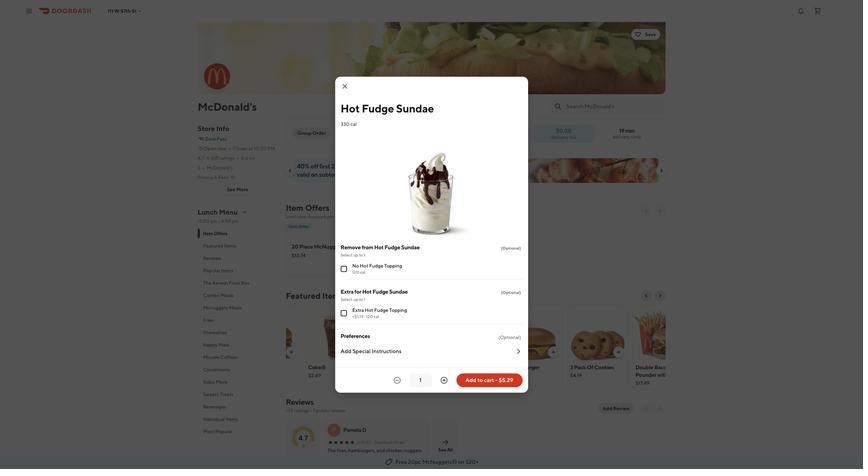 Task type: vqa. For each thing, say whether or not it's contained in the screenshot.
$ • McDonald's
yes



Task type: locate. For each thing, give the bounding box(es) containing it.
topping
[[384, 263, 402, 269], [389, 308, 407, 313]]

extra inside the extra for hot fudge sundae select up to 1
[[341, 289, 354, 295]]

add to cart - $5.29
[[465, 377, 513, 384]]

0 horizontal spatial featured items
[[203, 244, 236, 249]]

1 down from
[[364, 253, 365, 258]]

0 vertical spatial more
[[236, 187, 248, 193]]

items for featured items button
[[224, 244, 236, 249]]

120 down 'no'
[[352, 270, 359, 275]]

0 vertical spatial 120
[[352, 270, 359, 275]]

next button of carousel image
[[659, 168, 664, 174], [657, 209, 663, 214], [657, 294, 663, 299]]

1 for for
[[364, 297, 365, 302]]

0 vertical spatial up
[[354, 163, 361, 170]]

cheeseburger $4.04
[[505, 365, 539, 379]]

- inside button
[[495, 377, 498, 384]]

reviews
[[203, 256, 221, 262], [286, 398, 314, 407]]

items up reviews button
[[224, 244, 236, 249]]

19 min delivery time
[[613, 128, 641, 140]]

1 vertical spatial cal
[[360, 270, 365, 275]]

happy
[[203, 343, 218, 348]]

20 piece mcnuggets $12.74
[[292, 244, 343, 259]]

0 horizontal spatial pounder
[[394, 365, 415, 371]]

fee
[[570, 135, 577, 140]]

with down bacon
[[657, 372, 668, 379]]

2 horizontal spatial add
[[603, 407, 612, 412]]

2 quarter from the left
[[671, 365, 690, 371]]

1 vertical spatial next button of carousel image
[[657, 209, 663, 214]]

bacon
[[654, 365, 670, 371]]

1 horizontal spatial more
[[236, 187, 248, 193]]

0 vertical spatial 1
[[364, 253, 365, 258]]

featured items heading
[[286, 291, 344, 302]]

1 horizontal spatial featured
[[286, 291, 321, 301]]

see inside the see more button
[[227, 187, 235, 193]]

items inside 'button'
[[221, 268, 233, 274]]

$5.29 right the current quantity is 1 number field
[[439, 374, 452, 379]]

d
[[362, 428, 366, 434]]

select down remove
[[341, 253, 352, 258]]

popular down individual items on the left of page
[[215, 430, 232, 435]]

0 vertical spatial next button of carousel image
[[659, 168, 664, 174]]

see left the all in the bottom right of the page
[[438, 448, 446, 453]]

meals up fries button
[[229, 306, 242, 311]]

2 vertical spatial item
[[203, 231, 213, 237]]

Current quantity is 1 number field
[[414, 377, 427, 385]]

ratings down now
[[220, 156, 235, 161]]

0 vertical spatial meals
[[220, 293, 234, 299]]

items for individual items button
[[226, 417, 238, 423]]

20pc
[[408, 460, 421, 466]]

1 vertical spatial see
[[438, 448, 446, 453]]

hot inside extra hot fudge topping +$1.19 · 120 cal
[[365, 308, 373, 313]]

double
[[636, 365, 653, 371]]

1 vertical spatial extra
[[352, 308, 364, 313]]

add special instructions
[[341, 349, 401, 355]]

fries
[[203, 318, 214, 324]]

offers down 11:00 am - 4:59 pm
[[214, 231, 227, 237]]

add left cart
[[465, 377, 476, 384]]

mi
[[249, 156, 255, 161]]

0 horizontal spatial add item to cart image
[[289, 350, 294, 356]]

1 horizontal spatial add
[[465, 377, 476, 384]]

add inside button
[[341, 349, 351, 355]]

1 delivery from the left
[[613, 134, 630, 140]]

ratings down reviews link
[[294, 409, 309, 414]]

to down "for" at the bottom left
[[359, 297, 363, 302]]

11/11/23
[[356, 441, 371, 446]]

0 horizontal spatial 120
[[352, 270, 359, 275]]

add for add review
[[603, 407, 612, 412]]

st
[[132, 8, 137, 14]]

items left "for" at the bottom left
[[322, 291, 344, 301]]

1 inside reviews 135 ratings • 1 public review
[[313, 409, 315, 414]]

2 add item to cart image from the left
[[550, 350, 556, 356]]

extra for extra hot fudge topping
[[352, 308, 364, 313]]

add left review
[[603, 407, 612, 412]]

to left the $10 on the left
[[362, 163, 368, 170]]

review
[[613, 407, 630, 412]]

1 vertical spatial featured
[[286, 291, 321, 301]]

1 horizontal spatial 4.7
[[298, 435, 308, 443]]

$5.29 inside add to cart - $5.29 button
[[499, 377, 513, 384]]

see for see more
[[227, 187, 235, 193]]

120 right ·
[[366, 314, 373, 320]]

quarter
[[374, 365, 393, 371], [671, 365, 690, 371]]

of
[[295, 456, 299, 461]]

1 vertical spatial (optional)
[[501, 290, 521, 295]]

cheese inside 'quarter pounder with cheese deluxe meal'
[[374, 372, 392, 379]]

piece
[[299, 244, 313, 250]]

(optional) inside 'remove from hot fudge sundae' group
[[501, 246, 521, 251]]

0 vertical spatial topping
[[384, 263, 402, 269]]

to inside 40% off first 2 orders up to $10 off with 40welcome, valid on subtotals $15
[[362, 163, 368, 170]]

remove from hot fudge sundae group
[[341, 244, 523, 280]]

more inside sides more button
[[216, 380, 228, 386]]

hot inside hot fudge sundae $5.29
[[439, 365, 448, 371]]

1 vertical spatial offers
[[214, 231, 227, 237]]

item inside the item offers limit one discount per order
[[286, 203, 303, 213]]

double bacon quarter pounder with cheese meal image
[[633, 305, 694, 362]]

to left cart
[[477, 377, 483, 384]]

0 horizontal spatial more
[[216, 380, 228, 386]]

(optional) for remove from hot fudge sundae
[[501, 246, 521, 251]]

to
[[362, 163, 368, 170], [359, 253, 363, 258], [359, 297, 363, 302], [477, 377, 483, 384]]

1 horizontal spatial see
[[438, 448, 446, 453]]

up inside remove from hot fudge sundae select up to 1
[[353, 253, 358, 258]]

more inside the see more button
[[236, 187, 248, 193]]

extra hot fudge topping +$1.19 · 120 cal
[[352, 308, 407, 320]]

off right the $10 on the left
[[380, 163, 388, 170]]

meals for combo meals
[[220, 293, 234, 299]]

mccafe
[[203, 355, 219, 361]]

1 horizontal spatial order
[[394, 441, 406, 446]]

meals down the kerwin frost box
[[220, 293, 234, 299]]

coke® image
[[305, 305, 366, 362]]

• left public
[[310, 409, 312, 414]]

select for extra
[[341, 297, 352, 302]]

delivery down $0.00
[[551, 135, 569, 140]]

hot right 'no'
[[360, 263, 368, 269]]

1 vertical spatial pounder
[[636, 372, 657, 379]]

featured inside heading
[[286, 291, 321, 301]]

1 vertical spatial on
[[458, 460, 464, 466]]

4.7 up 'of 5 stars'
[[298, 435, 308, 443]]

sweets treats button
[[198, 389, 278, 401]]

0 horizontal spatial see
[[227, 187, 235, 193]]

1 horizontal spatial $5.29
[[499, 377, 513, 384]]

0 vertical spatial item
[[286, 203, 303, 213]]

more up menu
[[236, 187, 248, 193]]

pounder
[[394, 365, 415, 371], [636, 372, 657, 379]]

135
[[211, 156, 219, 161], [286, 409, 293, 414]]

add
[[341, 349, 351, 355], [465, 377, 476, 384], [603, 407, 612, 412]]

1 vertical spatial -
[[495, 377, 498, 384]]

mcnuggets meals button
[[198, 302, 278, 315]]

0 vertical spatial meal
[[219, 343, 230, 348]]

2 off from the left
[[380, 163, 388, 170]]

reviews inside button
[[203, 256, 221, 262]]

add item to cart image
[[354, 350, 360, 356]]

(optional) inside extra for hot fudge sundae group
[[501, 290, 521, 295]]

meal
[[219, 343, 230, 348], [411, 372, 423, 379], [636, 380, 648, 387]]

most popular
[[203, 430, 232, 435]]

select inside remove from hot fudge sundae select up to 1
[[341, 253, 352, 258]]

coffees
[[220, 355, 238, 361]]

select
[[341, 253, 352, 258], [341, 297, 352, 302]]

0 vertical spatial featured items
[[203, 244, 236, 249]]

cal inside extra hot fudge topping +$1.19 · 120 cal
[[374, 314, 379, 320]]

fudge inside extra hot fudge topping +$1.19 · 120 cal
[[374, 308, 388, 313]]

cheese
[[374, 372, 392, 379], [669, 372, 688, 379]]

0 horizontal spatial previous button of carousel image
[[287, 168, 293, 174]]

meal right deluxe
[[411, 372, 423, 379]]

• right 11/11/23
[[372, 441, 374, 446]]

up up $15
[[354, 163, 361, 170]]

1 horizontal spatial quarter
[[671, 365, 690, 371]]

1 cheese from the left
[[374, 372, 392, 379]]

offers inside the item offers limit one discount per order
[[305, 203, 329, 213]]

2 vertical spatial 1
[[313, 409, 315, 414]]

extra for hot fudge sundae group
[[341, 289, 523, 325]]

mcdonald's up info
[[198, 100, 257, 113]]

most
[[203, 430, 214, 435]]

on inside 40% off first 2 orders up to $10 off with 40welcome, valid on subtotals $15
[[311, 171, 318, 178]]

None checkbox
[[341, 311, 347, 317]]

ratings inside reviews 135 ratings • 1 public review
[[294, 409, 309, 414]]

see down fees
[[227, 187, 235, 193]]

add left add item to cart icon
[[341, 349, 351, 355]]

cheese left decrease quantity by 1 image
[[374, 372, 392, 379]]

0 vertical spatial see
[[227, 187, 235, 193]]

topping down remove from hot fudge sundae select up to 1
[[384, 263, 402, 269]]

to down from
[[359, 253, 363, 258]]

cal inside no hot fudge topping 120 cal
[[360, 270, 365, 275]]

0 horizontal spatial reviews
[[203, 256, 221, 262]]

meal down the double
[[636, 380, 648, 387]]

1 left public
[[313, 409, 315, 414]]

0 vertical spatial order
[[313, 131, 326, 136]]

1 horizontal spatial pounder
[[636, 372, 657, 379]]

·
[[364, 314, 365, 320]]

1 select from the top
[[341, 253, 352, 258]]

1
[[364, 253, 365, 258], [364, 297, 365, 302], [313, 409, 315, 414]]

0 horizontal spatial 135
[[211, 156, 219, 161]]

offers up discount
[[305, 203, 329, 213]]

item down 11:00
[[203, 231, 213, 237]]

None checkbox
[[341, 266, 347, 272]]

sundae
[[396, 102, 434, 115], [401, 244, 420, 251], [389, 289, 408, 295], [466, 365, 485, 371]]

1 vertical spatial meals
[[229, 306, 242, 311]]

individual items
[[203, 417, 238, 423]]

no
[[352, 263, 359, 269]]

1 horizontal spatial delivery
[[613, 134, 630, 140]]

1 vertical spatial 120
[[366, 314, 373, 320]]

reviews inside reviews 135 ratings • 1 public review
[[286, 398, 314, 407]]

•
[[229, 146, 231, 152], [237, 156, 239, 161], [203, 165, 205, 171], [310, 409, 312, 414], [372, 441, 374, 446]]

up
[[354, 163, 361, 170], [353, 253, 358, 258], [353, 297, 358, 302]]

select up +$1.19
[[341, 297, 352, 302]]

item down limit
[[289, 224, 298, 229]]

&
[[214, 175, 217, 181]]

0 horizontal spatial add
[[341, 349, 351, 355]]

135 up $ • mcdonald's
[[211, 156, 219, 161]]

add item to cart image for 3
[[616, 350, 621, 356]]

all
[[447, 448, 453, 453]]

topping for extra for hot fudge sundae
[[389, 308, 407, 313]]

extra up +$1.19
[[352, 308, 364, 313]]

cheese inside "double bacon quarter pounder with cheese meal"
[[669, 372, 688, 379]]

1 horizontal spatial on
[[458, 460, 464, 466]]

2 vertical spatial meal
[[636, 380, 648, 387]]

1 up ·
[[364, 297, 365, 302]]

1 quarter from the left
[[374, 365, 393, 371]]

cal up "for" at the bottom left
[[360, 270, 365, 275]]

topping down the extra for hot fudge sundae select up to 1
[[389, 308, 407, 313]]

with right the $10 on the left
[[389, 163, 401, 170]]

sweets treats
[[203, 392, 233, 398]]

pounder down the double
[[636, 372, 657, 379]]

delivery left time
[[613, 134, 630, 140]]

cheese down bacon
[[669, 372, 688, 379]]

0 vertical spatial featured
[[203, 244, 223, 249]]

0 vertical spatial -
[[218, 219, 220, 224]]

19
[[619, 128, 625, 134]]

reviews down $2.69
[[286, 398, 314, 407]]

$0.00 delivery fee
[[551, 128, 577, 140]]

40welcome,
[[402, 163, 444, 170]]

fudge inside hot fudge sundae $5.29
[[449, 365, 465, 371]]

0 vertical spatial on
[[311, 171, 318, 178]]

meal up mccafe coffees
[[219, 343, 230, 348]]

off left first
[[311, 163, 318, 170]]

2 vertical spatial cal
[[374, 314, 379, 320]]

with inside 'quarter pounder with cheese deluxe meal'
[[416, 365, 427, 371]]

0 vertical spatial popular
[[203, 268, 220, 274]]

0 horizontal spatial 4.7
[[198, 156, 204, 161]]

40% off first 2 orders up to $10 off with 40welcome, valid on subtotals $15
[[297, 163, 444, 178]]

ratings
[[220, 156, 235, 161], [294, 409, 309, 414]]

on right valid
[[311, 171, 318, 178]]

0 horizontal spatial cheese
[[374, 372, 392, 379]]

1 vertical spatial mcdonald's
[[207, 165, 233, 171]]

0 vertical spatial previous button of carousel image
[[287, 168, 293, 174]]

5
[[300, 456, 302, 461]]

0 horizontal spatial quarter
[[374, 365, 393, 371]]

order right the group at top left
[[313, 131, 326, 136]]

order right doordash
[[394, 441, 406, 446]]

up down remove
[[353, 253, 358, 258]]

extra for extra for hot fudge sundae
[[341, 289, 354, 295]]

2 vertical spatial (optional)
[[498, 335, 521, 341]]

with up the current quantity is 1 number field
[[416, 365, 427, 371]]

cal right 330
[[350, 121, 357, 127]]

topping inside extra hot fudge topping +$1.19 · 120 cal
[[389, 308, 407, 313]]

1 vertical spatial more
[[216, 380, 228, 386]]

items up the kerwin frost box
[[221, 268, 233, 274]]

reviews up popular items
[[203, 256, 221, 262]]

previous button of carousel image
[[287, 168, 293, 174], [643, 294, 649, 299]]

increase quantity by 1 image
[[440, 377, 448, 385]]

- right cart
[[495, 377, 498, 384]]

reviews 135 ratings • 1 public review
[[286, 398, 345, 414]]

popular up the
[[203, 268, 220, 274]]

discount
[[307, 214, 326, 220]]

(optional) for extra for hot fudge sundae
[[501, 290, 521, 295]]

2 vertical spatial with
[[657, 372, 668, 379]]

1 horizontal spatial offers
[[305, 203, 329, 213]]

close hot fudge sundae image
[[341, 82, 349, 90]]

hot up ·
[[365, 308, 373, 313]]

pounder inside "double bacon quarter pounder with cheese meal"
[[636, 372, 657, 379]]

hot fudge sundae dialog
[[335, 77, 528, 393]]

0 horizontal spatial offers
[[214, 231, 227, 237]]

add for add special instructions
[[341, 349, 351, 355]]

0 vertical spatial ratings
[[220, 156, 235, 161]]

cheeseburger
[[505, 365, 539, 371]]

0 vertical spatial with
[[389, 163, 401, 170]]

2 delivery from the left
[[551, 135, 569, 140]]

4.7 up $
[[198, 156, 204, 161]]

111 w 57th st button
[[108, 8, 142, 14]]

$4.19
[[570, 374, 582, 379]]

items inside button
[[224, 244, 236, 249]]

1 vertical spatial item
[[289, 224, 298, 229]]

offers for item offers limit one discount per order
[[305, 203, 329, 213]]

135 ratings •
[[211, 156, 239, 161]]

up inside the extra for hot fudge sundae select up to 1
[[353, 297, 358, 302]]

limit
[[286, 214, 297, 220]]

see for see all
[[438, 448, 446, 453]]

1 vertical spatial ratings
[[294, 409, 309, 414]]

item for item offer
[[289, 224, 298, 229]]

item offers heading
[[286, 203, 329, 214]]

with
[[389, 163, 401, 170], [416, 365, 427, 371], [657, 372, 668, 379]]

hot fudge sundae image
[[436, 305, 497, 362]]

1 vertical spatial add
[[465, 377, 476, 384]]

to inside the extra for hot fudge sundae select up to 1
[[359, 297, 363, 302]]

double bacon quarter pounder with cheese meal
[[636, 365, 690, 387]]

extra left "for" at the bottom left
[[341, 289, 354, 295]]

reviews for reviews 135 ratings • 1 public review
[[286, 398, 314, 407]]

1 inside the extra for hot fudge sundae select up to 1
[[364, 297, 365, 302]]

add item to cart image
[[289, 350, 294, 356], [550, 350, 556, 356], [616, 350, 621, 356]]

1 vertical spatial meal
[[411, 372, 423, 379]]

135 inside reviews 135 ratings • 1 public review
[[286, 409, 293, 414]]

2 horizontal spatial cal
[[374, 314, 379, 320]]

1 horizontal spatial cheese
[[669, 372, 688, 379]]

open now
[[204, 146, 227, 152]]

111
[[108, 8, 113, 14]]

$5.29 right cart
[[499, 377, 513, 384]]

at
[[248, 146, 253, 152]]

meal inside button
[[219, 343, 230, 348]]

3 add item to cart image from the left
[[616, 350, 621, 356]]

hot right "for" at the bottom left
[[362, 289, 372, 295]]

0 items, open order cart image
[[814, 7, 822, 15]]

happy meal
[[203, 343, 230, 348]]

1 horizontal spatial cal
[[360, 270, 365, 275]]

pounder up deluxe
[[394, 365, 415, 371]]

extra inside extra hot fudge topping +$1.19 · 120 cal
[[352, 308, 364, 313]]

meal inside "double bacon quarter pounder with cheese meal"
[[636, 380, 648, 387]]

cart
[[484, 377, 494, 384]]

135 down reviews link
[[286, 409, 293, 414]]

• left 0.6
[[237, 156, 239, 161]]

0 horizontal spatial order
[[313, 131, 326, 136]]

see inside see all link
[[438, 448, 446, 453]]

0 horizontal spatial $5.29
[[439, 374, 452, 379]]

0 vertical spatial select
[[341, 253, 352, 258]]

sides more button
[[198, 377, 278, 389]]

items up "most popular" button
[[226, 417, 238, 423]]

1 vertical spatial topping
[[389, 308, 407, 313]]

up down "for" at the bottom left
[[353, 297, 358, 302]]

1 vertical spatial with
[[416, 365, 427, 371]]

1 horizontal spatial meal
[[411, 372, 423, 379]]

- right am
[[218, 219, 220, 224]]

select for remove
[[341, 253, 352, 258]]

1 off from the left
[[311, 163, 318, 170]]

0 horizontal spatial with
[[389, 163, 401, 170]]

-
[[218, 219, 220, 224], [495, 377, 498, 384]]

mcnuggets
[[203, 306, 228, 311]]

330 cal
[[341, 121, 357, 127]]

1 for from
[[364, 253, 365, 258]]

mcdonald's up pricing & fees button
[[207, 165, 233, 171]]

more right sides
[[216, 380, 228, 386]]

quarter right bacon
[[671, 365, 690, 371]]

0 horizontal spatial featured
[[203, 244, 223, 249]]

1 horizontal spatial add item to cart image
[[550, 350, 556, 356]]

beverages
[[203, 405, 226, 410]]

1 inside remove from hot fudge sundae select up to 1
[[364, 253, 365, 258]]

0 vertical spatial 4.7
[[198, 156, 204, 161]]

popular inside "most popular" button
[[215, 430, 232, 435]]

cal right ·
[[374, 314, 379, 320]]

items inside button
[[226, 417, 238, 423]]

0 horizontal spatial delivery
[[551, 135, 569, 140]]

hot right from
[[374, 244, 384, 251]]

2 select from the top
[[341, 297, 352, 302]]

1 vertical spatial select
[[341, 297, 352, 302]]

previous button of carousel image
[[643, 209, 649, 214]]

1 horizontal spatial previous button of carousel image
[[643, 294, 649, 299]]

quarter down instructions
[[374, 365, 393, 371]]

0 vertical spatial reviews
[[203, 256, 221, 262]]

fudge inside the extra for hot fudge sundae select up to 1
[[373, 289, 388, 295]]

2 horizontal spatial meal
[[636, 380, 648, 387]]

on left $20+
[[458, 460, 464, 466]]

1 horizontal spatial with
[[416, 365, 427, 371]]

select inside the extra for hot fudge sundae select up to 1
[[341, 297, 352, 302]]

on
[[311, 171, 318, 178], [458, 460, 464, 466]]

item up limit
[[286, 203, 303, 213]]

next image
[[657, 407, 663, 412]]

mcdonald's image
[[198, 22, 666, 94], [204, 63, 230, 90]]

0 horizontal spatial cal
[[350, 121, 357, 127]]

hot inside the extra for hot fudge sundae select up to 1
[[362, 289, 372, 295]]

• inside reviews 135 ratings • 1 public review
[[310, 409, 312, 414]]

topping inside no hot fudge topping 120 cal
[[384, 263, 402, 269]]

2 cheese from the left
[[669, 372, 688, 379]]

2 vertical spatial up
[[353, 297, 358, 302]]

hot up the 'increase quantity by 1' image on the bottom right of page
[[439, 365, 448, 371]]

4:59
[[221, 219, 231, 224]]



Task type: describe. For each thing, give the bounding box(es) containing it.
pricing & fees button
[[198, 174, 235, 181]]

delivery inside '19 min delivery time'
[[613, 134, 630, 140]]

lunch menu
[[198, 208, 238, 216]]

most popular button
[[198, 426, 278, 439]]

none checkbox inside 'remove from hot fudge sundae' group
[[341, 266, 347, 272]]

free 20pc mcnuggetsⓡ on $20+
[[395, 460, 479, 466]]

featured items button
[[198, 240, 278, 253]]

item offers
[[203, 231, 227, 237]]

mcnuggets
[[314, 244, 343, 250]]

condiments
[[203, 368, 230, 373]]

order
[[335, 214, 347, 220]]

111 w 57th st
[[108, 8, 137, 14]]

quarter inside "double bacon quarter pounder with cheese meal"
[[671, 365, 690, 371]]

from
[[362, 244, 373, 251]]

11:00 am - 4:59 pm
[[198, 219, 239, 224]]

public
[[316, 409, 330, 414]]

pricing & fees
[[198, 175, 228, 181]]

treats
[[220, 392, 233, 398]]

quarter pounder with cheese deluxe meal
[[374, 365, 427, 379]]

0.6 mi
[[241, 156, 255, 161]]

the
[[203, 281, 211, 286]]

reviews button
[[198, 253, 278, 265]]

$2.69
[[308, 374, 321, 379]]

hot inside remove from hot fudge sundae select up to 1
[[374, 244, 384, 251]]

previous image
[[643, 407, 649, 412]]

order inside button
[[313, 131, 326, 136]]

mcnuggets meals
[[203, 306, 242, 311]]

group order
[[297, 131, 326, 136]]

• closes at 10:30 pm
[[229, 146, 275, 152]]

1 vertical spatial order
[[394, 441, 406, 446]]

1 vertical spatial previous button of carousel image
[[643, 294, 649, 299]]

to inside button
[[477, 377, 483, 384]]

none checkbox inside extra for hot fudge sundae group
[[341, 311, 347, 317]]

+$1.19
[[352, 314, 364, 320]]

fudge inside remove from hot fudge sundae select up to 1
[[385, 244, 400, 251]]

popular items button
[[198, 265, 278, 277]]

valid
[[297, 171, 310, 178]]

pounder inside 'quarter pounder with cheese deluxe meal'
[[394, 365, 415, 371]]

pm
[[267, 146, 275, 152]]

store
[[198, 125, 215, 133]]

delivery inside the '$0.00 delivery fee'
[[551, 135, 569, 140]]

0 horizontal spatial ratings
[[220, 156, 235, 161]]

individual items button
[[198, 414, 278, 426]]

$0.00
[[556, 128, 572, 134]]

min
[[625, 128, 635, 134]]

stars
[[303, 456, 311, 461]]

cheeseburger image
[[502, 305, 563, 362]]

quarter pounder with cheese deluxe meal image
[[371, 305, 432, 362]]

with inside 40% off first 2 orders up to $10 off with 40welcome, valid on subtotals $15
[[389, 163, 401, 170]]

0.6
[[241, 156, 248, 161]]

more for sides more
[[216, 380, 228, 386]]

shareables button
[[198, 327, 278, 339]]

select promotional banner element
[[455, 183, 496, 196]]

add item to cart image for cheeseburger
[[550, 350, 556, 356]]

$
[[198, 165, 200, 171]]

sides
[[203, 380, 215, 386]]

reviews for reviews
[[203, 256, 221, 262]]

add review
[[603, 407, 630, 412]]

combo meals
[[203, 293, 234, 299]]

sundae inside hot fudge sundae $5.29
[[466, 365, 485, 371]]

popular inside popular items 'button'
[[203, 268, 220, 274]]

save
[[645, 32, 656, 37]]

items for popular items 'button'
[[221, 268, 233, 274]]

p
[[332, 427, 336, 434]]

item offers limit one discount per order
[[286, 203, 347, 220]]

meal inside 'quarter pounder with cheese deluxe meal'
[[411, 372, 423, 379]]

with inside "double bacon quarter pounder with cheese meal"
[[657, 372, 668, 379]]

w
[[114, 8, 119, 14]]

1 add item to cart image from the left
[[289, 350, 294, 356]]

group order button
[[293, 128, 330, 139]]

more for see more
[[236, 187, 248, 193]]

add for add to cart - $5.29
[[465, 377, 476, 384]]

items inside heading
[[322, 291, 344, 301]]

featured inside button
[[203, 244, 223, 249]]

$20+
[[466, 460, 479, 466]]

sundae inside the extra for hot fudge sundae select up to 1
[[389, 289, 408, 295]]

$ • mcdonald's
[[198, 165, 233, 171]]

120 inside extra hot fudge topping +$1.19 · 120 cal
[[366, 314, 373, 320]]

• doordash order
[[372, 441, 406, 446]]

sundae inside remove from hot fudge sundae select up to 1
[[401, 244, 420, 251]]

pamela
[[343, 428, 361, 434]]

to inside remove from hot fudge sundae select up to 1
[[359, 253, 363, 258]]

0 vertical spatial cal
[[350, 121, 357, 127]]

beverages button
[[198, 401, 278, 414]]

up for remove
[[353, 253, 358, 258]]

offers for item offers
[[214, 231, 227, 237]]

remove
[[341, 244, 361, 251]]

shareables
[[203, 330, 227, 336]]

up inside 40% off first 2 orders up to $10 off with 40welcome, valid on subtotals $15
[[354, 163, 361, 170]]

of
[[587, 365, 593, 371]]

2
[[331, 163, 335, 170]]

2 vertical spatial next button of carousel image
[[657, 294, 663, 299]]

notification bell image
[[797, 7, 805, 15]]

up for extra
[[353, 297, 358, 302]]

featured items inside button
[[203, 244, 236, 249]]

mccafe coffees button
[[198, 352, 278, 364]]

no hot fudge topping 120 cal
[[352, 263, 402, 275]]

for
[[354, 289, 361, 295]]

0 vertical spatial mcdonald's
[[198, 100, 257, 113]]

3 pack of cookies image
[[567, 305, 628, 362]]

condiments button
[[198, 364, 278, 377]]

orders
[[336, 163, 353, 170]]

store info
[[198, 125, 229, 133]]

fudge inside no hot fudge topping 120 cal
[[369, 263, 383, 269]]

Item Search search field
[[566, 103, 660, 111]]

doordash
[[374, 441, 393, 446]]

1 horizontal spatial featured items
[[286, 291, 344, 301]]

cookies
[[594, 365, 614, 371]]

$5.29 inside hot fudge sundae $5.29
[[439, 374, 452, 379]]

120 inside no hot fudge topping 120 cal
[[352, 270, 359, 275]]

pack
[[574, 365, 586, 371]]

hot inside no hot fudge topping 120 cal
[[360, 263, 368, 269]]

pricing
[[198, 175, 213, 181]]

0 horizontal spatial -
[[218, 219, 220, 224]]

preferences
[[341, 333, 370, 340]]

$17.49
[[636, 381, 650, 387]]

the kerwin frost box button
[[198, 277, 278, 290]]

mcdouble image
[[240, 305, 301, 362]]

reviews link
[[286, 398, 314, 407]]

coke® $2.69
[[308, 365, 326, 379]]

0 vertical spatial 135
[[211, 156, 219, 161]]

3
[[570, 365, 573, 371]]

menu
[[219, 208, 238, 216]]

open menu image
[[25, 7, 33, 15]]

item for item offers limit one discount per order
[[286, 203, 303, 213]]

subtotals
[[319, 171, 344, 178]]

$4.04
[[505, 374, 518, 379]]

$15
[[345, 171, 355, 178]]

per
[[327, 214, 334, 220]]

item for item offers
[[203, 231, 213, 237]]

add special instructions button
[[341, 343, 523, 361]]

item offer
[[289, 224, 309, 229]]

• right now
[[229, 146, 231, 152]]

hot fudge sundae
[[341, 102, 434, 115]]

meals for mcnuggets meals
[[229, 306, 242, 311]]

• right $
[[203, 165, 205, 171]]

kerwin
[[212, 281, 228, 286]]

topping for remove from hot fudge sundae
[[384, 263, 402, 269]]

quarter inside 'quarter pounder with cheese deluxe meal'
[[374, 365, 393, 371]]

10:30
[[254, 146, 266, 152]]

remove from hot fudge sundae select up to 1
[[341, 244, 420, 258]]

decrease quantity by 1 image
[[393, 377, 401, 385]]

first
[[319, 163, 330, 170]]

info
[[216, 125, 229, 133]]

hot up 330 cal in the top of the page
[[341, 102, 360, 115]]



